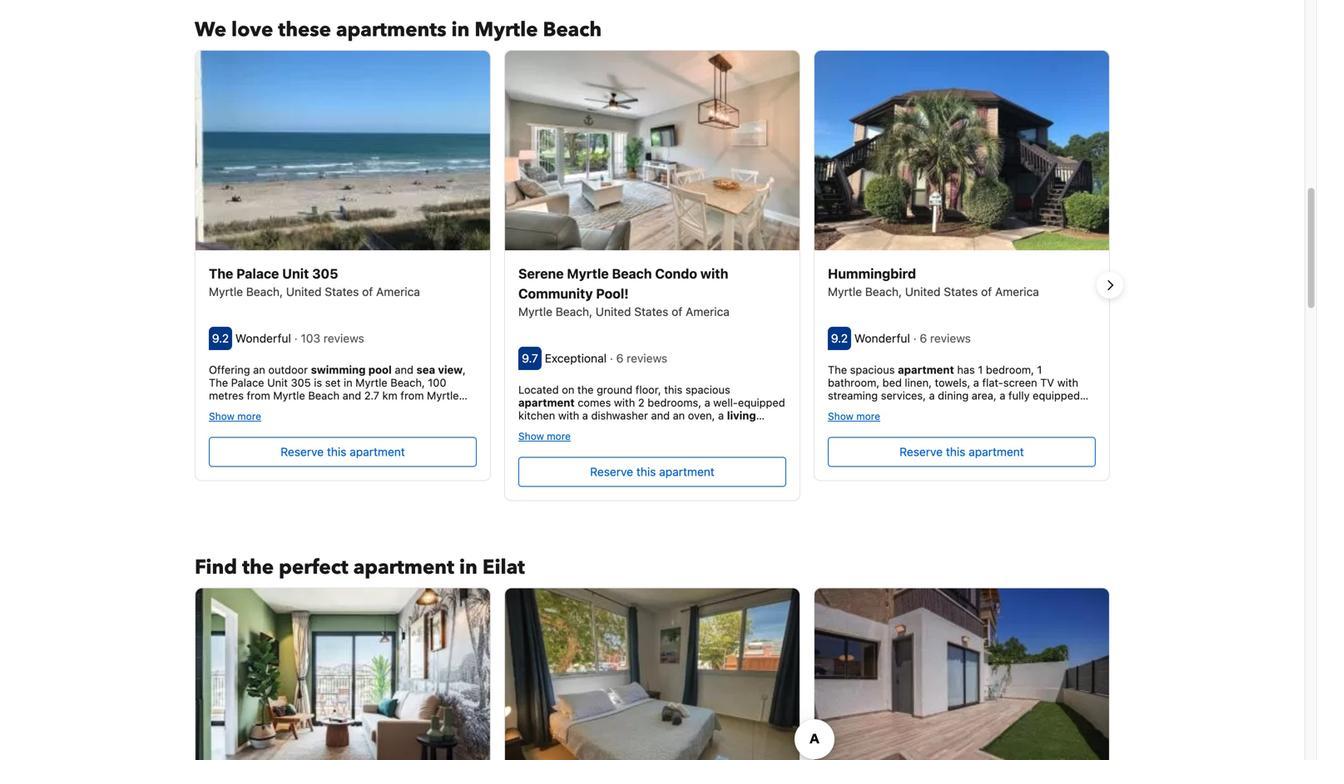 Task type: locate. For each thing, give the bounding box(es) containing it.
equipped inside comes with 2 bedrooms, a well-equipped kitchen with a dishwasher and an oven, a
[[738, 397, 786, 409]]

1 horizontal spatial accommodation
[[889, 442, 970, 454]]

the inside , free private parking and free wifi. the aparthotel has a
[[237, 429, 256, 441]]

scored 9.2 element up offering
[[209, 327, 232, 350]]

, up featured
[[546, 423, 550, 435]]

private down towels
[[656, 449, 690, 461]]

dining
[[938, 390, 969, 402], [989, 416, 1019, 428]]

features inside . for added privacy, the accommodation features a private entrance.
[[602, 449, 644, 461]]

wonderful up the spacious apartment
[[855, 332, 911, 345]]

reserve this apartment down courtyard
[[900, 445, 1025, 459]]

show more button inside "hummingbird" 'section'
[[828, 410, 881, 423]]

an inside . guests can enjoy a meal on an outdoor dining area while overlooking the inner courtyard views. for added privacy, the accommodation features a private entrance.
[[931, 416, 943, 428]]

beach
[[543, 16, 602, 44], [612, 266, 652, 282], [308, 390, 340, 402], [209, 403, 240, 415]]

reserve this apartment link inside the palace unit 305 section
[[209, 438, 477, 468]]

. inside . guests can enjoy a meal on an outdoor dining area while overlooking the inner courtyard views. for added privacy, the accommodation features a private entrance.
[[1036, 403, 1040, 415]]

reserve this apartment for pool!
[[590, 465, 715, 479]]

2 horizontal spatial america
[[996, 285, 1040, 299]]

reviews for america
[[931, 332, 971, 345]]

0 vertical spatial outdoor
[[268, 364, 308, 376]]

screen down dishwasher
[[604, 423, 638, 435]]

screen up "fully" at the right of the page
[[1004, 377, 1038, 389]]

1 horizontal spatial rated wonderful element
[[855, 332, 914, 345]]

1 vertical spatial from 6 reviews element
[[610, 352, 671, 365]]

spacious inside "hummingbird" 'section'
[[851, 364, 895, 376]]

0 horizontal spatial from 6 reviews element
[[610, 352, 671, 365]]

this down , free private parking and free wifi. the aparthotel has a
[[327, 445, 347, 459]]

from
[[247, 390, 270, 402], [401, 390, 424, 402]]

scored 9.2 element for myrtle
[[828, 327, 852, 350]]

this for hummingbird
[[946, 445, 966, 459]]

1 horizontal spatial scored 9.2 element
[[828, 327, 852, 350]]

, for the palace unit 305
[[463, 364, 466, 376]]

1 horizontal spatial equipped
[[1033, 390, 1081, 402]]

1 horizontal spatial spacious
[[851, 364, 895, 376]]

next image
[[1101, 276, 1121, 296]]

, and a flat-screen tv. towels and bed linen are featured in the
[[519, 423, 785, 448]]

from 6 reviews element for america
[[914, 332, 975, 345]]

1 horizontal spatial reserve
[[590, 465, 634, 479]]

wonderful up offering
[[235, 332, 291, 345]]

equipped up the guests
[[1033, 390, 1081, 402]]

1 scored 9.2 element from the left
[[209, 327, 232, 350]]

. inside . for added privacy, the accommodation features a private entrance.
[[651, 436, 655, 448]]

show more button up overlooking
[[828, 410, 881, 423]]

2 horizontal spatial reserve
[[900, 445, 943, 459]]

rated wonderful element left 103
[[235, 332, 294, 345]]

an inside comes with 2 bedrooms, a well-equipped kitchen with a dishwasher and an oven, a
[[673, 410, 685, 422]]

is
[[314, 377, 322, 389]]

0 horizontal spatial states
[[325, 285, 359, 299]]

show more down metres
[[209, 411, 261, 423]]

america down the hummingbird link
[[996, 285, 1040, 299]]

0 horizontal spatial features
[[602, 449, 644, 461]]

1 horizontal spatial 9.2
[[832, 332, 848, 345]]

reserve this apartment link inside "hummingbird" 'section'
[[828, 438, 1096, 468]]

flat- inside has 1 bedroom, 1 bathroom, bed linen, towels, a flat-screen tv with streaming services, a dining area, a fully equipped kitchen, and a terrace with
[[983, 377, 1004, 389]]

1 horizontal spatial show
[[519, 431, 544, 443]]

entrance. down overlooking
[[828, 455, 876, 467]]

wonderful for unit
[[235, 332, 291, 345]]

0 horizontal spatial an
[[253, 364, 265, 376]]

and up enjoy on the right of the page
[[871, 403, 890, 415]]

0 horizontal spatial reserve this apartment
[[281, 445, 405, 459]]

are
[[769, 423, 785, 435]]

0 vertical spatial from 6 reviews element
[[914, 332, 975, 345]]

103
[[301, 332, 321, 345]]

0 horizontal spatial privacy,
[[712, 436, 751, 448]]

in
[[452, 16, 470, 44], [344, 377, 353, 389], [564, 436, 573, 448], [460, 555, 478, 582]]

. up area
[[1036, 403, 1040, 415]]

states down the hummingbird link
[[944, 285, 979, 299]]

1 horizontal spatial has
[[958, 364, 976, 376]]

1 horizontal spatial features
[[973, 442, 1015, 454]]

2 free from the left
[[441, 416, 461, 428]]

yalarent orchid boutique apartments image
[[815, 589, 1110, 761]]

added inside . guests can enjoy a meal on an outdoor dining area while overlooking the inner courtyard views. for added privacy, the accommodation features a private entrance.
[[1043, 429, 1075, 441]]

on inside located on the ground floor, this spacious apartment
[[562, 384, 575, 396]]

find the perfect apartment in eilat
[[195, 555, 525, 582]]

1 horizontal spatial of
[[672, 305, 683, 319]]

305 left is at the left
[[291, 377, 311, 389]]

this down . for added privacy, the accommodation features a private entrance.
[[637, 465, 656, 479]]

0 horizontal spatial show
[[209, 411, 235, 423]]

reviews up the towels,
[[931, 332, 971, 345]]

1 horizontal spatial america
[[686, 305, 730, 319]]

the down linen
[[754, 436, 770, 448]]

, inside , and a flat-screen tv. towels and bed linen are featured in the
[[546, 423, 550, 435]]

free down the this
[[318, 416, 338, 428]]

reserve this apartment for america
[[900, 445, 1025, 459]]

flat- down comes
[[583, 423, 604, 435]]

, down the this
[[311, 416, 315, 428]]

0 vertical spatial .
[[1036, 403, 1040, 415]]

reserve this apartment link down , and a flat-screen tv. towels and bed linen are featured in the
[[519, 458, 787, 487]]

show more for serene myrtle beach condo with community pool!
[[519, 431, 571, 443]]

free
[[318, 416, 338, 428], [441, 416, 461, 428]]

. down tv.
[[651, 436, 655, 448]]

show more down kitchen
[[519, 431, 571, 443]]

1 horizontal spatial states
[[635, 305, 669, 319]]

reviews inside the palace unit 305 section
[[324, 332, 364, 345]]

america down condo
[[686, 305, 730, 319]]

an up towels
[[673, 410, 685, 422]]

0 horizontal spatial private
[[340, 416, 375, 428]]

1 vertical spatial .
[[651, 436, 655, 448]]

rated wonderful element inside the palace unit 305 section
[[235, 332, 294, 345]]

reserve this apartment link down beachfront
[[209, 438, 477, 468]]

1 from from the left
[[247, 390, 270, 402]]

show for hummingbird
[[828, 411, 854, 423]]

and up tv.
[[651, 410, 670, 422]]

reviews up swimming
[[324, 332, 364, 345]]

added down towels
[[677, 436, 709, 448]]

reserve inside "hummingbird" 'section'
[[900, 445, 943, 459]]

1 horizontal spatial show more button
[[519, 430, 571, 443]]

reserve this apartment for united
[[281, 445, 405, 459]]

0 horizontal spatial on
[[562, 384, 575, 396]]

0 horizontal spatial from
[[247, 390, 270, 402]]

we love these apartments in myrtle beach
[[195, 16, 602, 44]]

0 horizontal spatial more
[[237, 411, 261, 423]]

2 9.2 from the left
[[832, 332, 848, 345]]

wonderful for beach,
[[855, 332, 911, 345]]

1 horizontal spatial .
[[1036, 403, 1040, 415]]

0 horizontal spatial of
[[362, 285, 373, 299]]

outdoor
[[268, 364, 308, 376], [946, 416, 986, 428]]

of
[[362, 285, 373, 299], [982, 285, 993, 299], [672, 305, 683, 319]]

apartments
[[336, 16, 447, 44]]

and inside , the palace unit 305 is set in myrtle beach, 100 metres from myrtle beach and 2.7 km from myrtle beach boardwalk. this beachfront property offers access to a
[[343, 390, 361, 402]]

find
[[195, 555, 237, 582]]

1 horizontal spatial screen
[[1004, 377, 1038, 389]]

unit up 9.2 wonderful 103 reviews
[[282, 266, 309, 282]]

has inside has 1 bedroom, 1 bathroom, bed linen, towels, a flat-screen tv with streaming services, a dining area, a fully equipped kitchen, and a terrace with
[[958, 364, 976, 376]]

apartment
[[898, 364, 955, 376], [519, 397, 575, 409], [350, 445, 405, 459], [969, 445, 1025, 459], [660, 465, 715, 479], [354, 555, 455, 582]]

inner
[[909, 429, 934, 441]]

privacy, down linen
[[712, 436, 751, 448]]

and up "and a"
[[419, 416, 438, 428]]

6
[[920, 332, 928, 345], [617, 352, 624, 365]]

of inside hummingbird myrtle beach, united states of america
[[982, 285, 993, 299]]

oven,
[[688, 410, 716, 422]]

1 vertical spatial spacious
[[686, 384, 731, 396]]

0 vertical spatial flat-
[[983, 377, 1004, 389]]

the spacious apartment
[[828, 364, 955, 376]]

0 horizontal spatial america
[[376, 285, 420, 299]]

1 vertical spatial has
[[314, 429, 331, 441]]

,
[[463, 364, 466, 376], [311, 416, 315, 428], [546, 423, 550, 435]]

with down the towels,
[[941, 403, 962, 415]]

2 wonderful from the left
[[855, 332, 911, 345]]

united down pool!
[[596, 305, 631, 319]]

show more button
[[209, 410, 261, 423], [828, 410, 881, 423], [519, 430, 571, 443]]

reserve this apartment link
[[209, 438, 477, 468], [828, 438, 1096, 468], [519, 458, 787, 487]]

reserve this apartment link inside the serene myrtle beach condo with community pool! section
[[519, 458, 787, 487]]

private inside . for added privacy, the accommodation features a private entrance.
[[656, 449, 690, 461]]

with right tv
[[1058, 377, 1079, 389]]

and inside has 1 bedroom, 1 bathroom, bed linen, towels, a flat-screen tv with streaming services, a dining area, a fully equipped kitchen, and a terrace with
[[871, 403, 890, 415]]

9.2 for myrtle
[[832, 332, 848, 345]]

united down the hummingbird link
[[906, 285, 941, 299]]

has 1 bedroom, 1 bathroom, bed linen, towels, a flat-screen tv with streaming services, a dining area, a fully equipped kitchen, and a terrace with
[[828, 364, 1081, 415]]

reserve down aparthotel
[[281, 445, 324, 459]]

0 horizontal spatial free
[[318, 416, 338, 428]]

added
[[1043, 429, 1075, 441], [677, 436, 709, 448]]

spacious
[[851, 364, 895, 376], [686, 384, 731, 396]]

reserve down . for added privacy, the accommodation features a private entrance.
[[590, 465, 634, 479]]

parking
[[378, 416, 416, 428]]

1 vertical spatial unit
[[267, 377, 288, 389]]

1 horizontal spatial entrance.
[[828, 455, 876, 467]]

6 inside "hummingbird" 'section'
[[920, 332, 928, 345]]

on right located
[[562, 384, 575, 396]]

overlooking
[[828, 429, 887, 441]]

serene myrtle beach condo with community pool! myrtle beach, united states of america
[[519, 266, 730, 319]]

tv.
[[641, 423, 657, 435]]

1 up area,
[[978, 364, 983, 376]]

1 vertical spatial palace
[[231, 377, 264, 389]]

private inside . guests can enjoy a meal on an outdoor dining area while overlooking the inner courtyard views. for added privacy, the accommodation features a private entrance.
[[1027, 442, 1061, 454]]

more right room
[[547, 431, 571, 443]]

0 horizontal spatial has
[[314, 429, 331, 441]]

show more button inside the palace unit 305 section
[[209, 410, 261, 423]]

1 horizontal spatial dining
[[989, 416, 1019, 428]]

america down the palace unit 305 link
[[376, 285, 420, 299]]

an
[[253, 364, 265, 376], [673, 410, 685, 422], [931, 416, 943, 428]]

the palace unit 305 section
[[195, 50, 491, 482]]

1 horizontal spatial united
[[596, 305, 631, 319]]

beach inside the serene myrtle beach condo with community pool! myrtle beach, united states of america
[[612, 266, 652, 282]]

scored 9.2 element
[[209, 327, 232, 350], [828, 327, 852, 350]]

has up the towels,
[[958, 364, 976, 376]]

rated wonderful element up the spacious apartment
[[855, 332, 914, 345]]

1 horizontal spatial flat-
[[983, 377, 1004, 389]]

1 vertical spatial outdoor
[[946, 416, 986, 428]]

reserve inside the serene myrtle beach condo with community pool! section
[[590, 465, 634, 479]]

unit up boardwalk.
[[267, 377, 288, 389]]

0 horizontal spatial flat-
[[583, 423, 604, 435]]

with
[[701, 266, 729, 282], [1058, 377, 1079, 389], [614, 397, 635, 409], [941, 403, 962, 415], [559, 410, 580, 422]]

with right condo
[[701, 266, 729, 282]]

2 horizontal spatial of
[[982, 285, 993, 299]]

and inside , free private parking and free wifi. the aparthotel has a
[[419, 416, 438, 428]]

0 horizontal spatial equipped
[[738, 397, 786, 409]]

. guests can enjoy a meal on an outdoor dining area while overlooking the inner courtyard views. for added privacy, the accommodation features a private entrance.
[[828, 403, 1078, 467]]

2 horizontal spatial an
[[931, 416, 943, 428]]

show up the wifi.
[[209, 411, 235, 423]]

this inside "hummingbird" 'section'
[[946, 445, 966, 459]]

for
[[1023, 429, 1040, 441], [658, 436, 674, 448]]

private inside , free private parking and free wifi. the aparthotel has a
[[340, 416, 375, 428]]

0 horizontal spatial 9.2
[[212, 332, 229, 345]]

1 horizontal spatial 6
[[920, 332, 928, 345]]

myrtle inside "the palace unit 305 myrtle beach, united states of america"
[[209, 285, 243, 299]]

entrance.
[[693, 449, 741, 461], [828, 455, 876, 467]]

1 vertical spatial on
[[915, 416, 928, 428]]

in right set
[[344, 377, 353, 389]]

0 horizontal spatial bed
[[719, 423, 739, 435]]

9.2
[[212, 332, 229, 345], [832, 332, 848, 345]]

kitchen,
[[828, 403, 868, 415]]

the desert pearl image
[[505, 589, 800, 761]]

and up beachfront
[[343, 390, 361, 402]]

305 inside , the palace unit 305 is set in myrtle beach, 100 metres from myrtle beach and 2.7 km from myrtle beach boardwalk. this beachfront property offers access to a
[[291, 377, 311, 389]]

2 horizontal spatial reviews
[[931, 332, 971, 345]]

equipped up living
[[738, 397, 786, 409]]

1 vertical spatial 305
[[291, 377, 311, 389]]

2 rated wonderful element from the left
[[855, 332, 914, 345]]

, right 'sea'
[[463, 364, 466, 376]]

reserve inside the palace unit 305 section
[[281, 445, 324, 459]]

show more inside "hummingbird" 'section'
[[828, 411, 881, 423]]

from 6 reviews element
[[914, 332, 975, 345], [610, 352, 671, 365]]

0 horizontal spatial screen
[[604, 423, 638, 435]]

show inside "hummingbird" 'section'
[[828, 411, 854, 423]]

hummingbird
[[828, 266, 917, 282]]

0 horizontal spatial rated wonderful element
[[235, 332, 294, 345]]

more up overlooking
[[857, 411, 881, 423]]

1 horizontal spatial free
[[441, 416, 461, 428]]

the
[[578, 384, 594, 396], [890, 429, 906, 441], [576, 436, 592, 448], [754, 436, 770, 448], [870, 442, 886, 454], [242, 555, 274, 582]]

this inside the palace unit 305 section
[[327, 445, 347, 459]]

dining down the towels,
[[938, 390, 969, 402]]

outdoor up courtyard
[[946, 416, 986, 428]]

an up inner
[[931, 416, 943, 428]]

aparthotel
[[259, 429, 311, 441]]

from 6 reviews element inside "hummingbird" 'section'
[[914, 332, 975, 345]]

2 horizontal spatial ,
[[546, 423, 550, 435]]

more inside the palace unit 305 section
[[237, 411, 261, 423]]

show inside the serene myrtle beach condo with community pool! section
[[519, 431, 544, 443]]

show more button for hummingbird
[[828, 410, 881, 423]]

0 horizontal spatial united
[[286, 285, 322, 299]]

9.2 inside the palace unit 305 section
[[212, 332, 229, 345]]

more
[[237, 411, 261, 423], [857, 411, 881, 423], [547, 431, 571, 443]]

1 horizontal spatial from
[[401, 390, 424, 402]]

2 horizontal spatial private
[[1027, 442, 1061, 454]]

1 horizontal spatial ,
[[463, 364, 466, 376]]

flat- up area,
[[983, 377, 1004, 389]]

screen
[[1004, 377, 1038, 389], [604, 423, 638, 435]]

dining up views.
[[989, 416, 1019, 428]]

0 vertical spatial on
[[562, 384, 575, 396]]

myrtle
[[475, 16, 538, 44], [567, 266, 609, 282], [209, 285, 243, 299], [828, 285, 863, 299], [519, 305, 553, 319], [356, 377, 388, 389], [273, 390, 305, 402], [427, 390, 459, 402]]

wonderful inside "hummingbird" 'section'
[[855, 332, 911, 345]]

0 vertical spatial 305
[[312, 266, 338, 282]]

1 wonderful from the left
[[235, 332, 291, 345]]

0 horizontal spatial reviews
[[324, 332, 364, 345]]

features
[[973, 442, 1015, 454], [602, 449, 644, 461]]

features down views.
[[973, 442, 1015, 454]]

equipped inside has 1 bedroom, 1 bathroom, bed linen, towels, a flat-screen tv with streaming services, a dining area, a fully equipped kitchen, and a terrace with
[[1033, 390, 1081, 402]]

reserve this apartment
[[281, 445, 405, 459], [900, 445, 1025, 459], [590, 465, 715, 479]]

1 horizontal spatial private
[[656, 449, 690, 461]]

reserve down inner
[[900, 445, 943, 459]]

private down area
[[1027, 442, 1061, 454]]

reserve this apartment inside the serene myrtle beach condo with community pool! section
[[590, 465, 715, 479]]

9.7 exceptional 6 reviews
[[522, 352, 671, 365]]

from 103 reviews element
[[294, 332, 368, 345]]

beach, down community
[[556, 305, 593, 319]]

1 horizontal spatial bed
[[883, 377, 902, 389]]

rated wonderful element inside "hummingbird" 'section'
[[855, 332, 914, 345]]

the down comes
[[576, 436, 592, 448]]

hummingbird section
[[814, 50, 1111, 482]]

entrance. down oven,
[[693, 449, 741, 461]]

the down meal
[[890, 429, 906, 441]]

bed down living
[[719, 423, 739, 435]]

1 vertical spatial dining
[[989, 416, 1019, 428]]

6 up ground
[[617, 352, 624, 365]]

from up boardwalk.
[[247, 390, 270, 402]]

9.7
[[522, 352, 538, 365]]

towels
[[660, 423, 695, 435]]

in right "apartments"
[[452, 16, 470, 44]]

1 9.2 from the left
[[212, 332, 229, 345]]

palace
[[237, 266, 279, 282], [231, 377, 264, 389]]

of down serene myrtle beach condo with community pool! link
[[672, 305, 683, 319]]

for inside . guests can enjoy a meal on an outdoor dining area while overlooking the inner courtyard views. for added privacy, the accommodation features a private entrance.
[[1023, 429, 1040, 441]]

1 up tv
[[1038, 364, 1043, 376]]

in right featured
[[564, 436, 573, 448]]

perfect
[[279, 555, 349, 582]]

more down metres
[[237, 411, 261, 423]]

show more for the palace unit 305
[[209, 411, 261, 423]]

show inside the palace unit 305 section
[[209, 411, 235, 423]]

more for serene myrtle beach condo with community pool!
[[547, 431, 571, 443]]

, for serene myrtle beach condo with community pool!
[[546, 423, 550, 435]]

on inside . guests can enjoy a meal on an outdoor dining area while overlooking the inner courtyard views. for added privacy, the accommodation features a private entrance.
[[915, 416, 928, 428]]

privacy, inside . for added privacy, the accommodation features a private entrance.
[[712, 436, 751, 448]]

rated wonderful element
[[235, 332, 294, 345], [855, 332, 914, 345]]

0 horizontal spatial reserve this apartment link
[[209, 438, 477, 468]]

0 horizontal spatial dining
[[938, 390, 969, 402]]

america inside hummingbird myrtle beach, united states of america
[[996, 285, 1040, 299]]

accommodation down featured
[[519, 449, 599, 461]]

, inside , the palace unit 305 is set in myrtle beach, 100 metres from myrtle beach and 2.7 km from myrtle beach boardwalk. this beachfront property offers access to a
[[463, 364, 466, 376]]

, inside , free private parking and free wifi. the aparthotel has a
[[311, 416, 315, 428]]

0 horizontal spatial for
[[658, 436, 674, 448]]

flat-
[[983, 377, 1004, 389], [583, 423, 604, 435]]

in inside , the palace unit 305 is set in myrtle beach, 100 metres from myrtle beach and 2.7 km from myrtle beach boardwalk. this beachfront property offers access to a
[[344, 377, 353, 389]]

and
[[395, 364, 414, 376], [343, 390, 361, 402], [871, 403, 890, 415], [651, 410, 670, 422], [419, 416, 438, 428], [553, 423, 571, 435], [698, 423, 717, 435], [408, 429, 426, 441]]

serene myrtle beach condo with community pool! section
[[505, 50, 801, 502]]

1 horizontal spatial added
[[1043, 429, 1075, 441]]

9.2 for palace
[[212, 332, 229, 345]]

show down streaming
[[828, 411, 854, 423]]

rated wonderful element for beach,
[[855, 332, 914, 345]]

.
[[1036, 403, 1040, 415], [651, 436, 655, 448]]

offers
[[430, 403, 460, 415]]

reserve
[[281, 445, 324, 459], [900, 445, 943, 459], [590, 465, 634, 479]]

305 inside "the palace unit 305 myrtle beach, united states of america"
[[312, 266, 338, 282]]

1 horizontal spatial 305
[[312, 266, 338, 282]]

0 horizontal spatial added
[[677, 436, 709, 448]]

more inside "hummingbird" 'section'
[[857, 411, 881, 423]]

reviews up floor,
[[627, 352, 668, 365]]

show more button inside the serene myrtle beach condo with community pool! section
[[519, 430, 571, 443]]

0 vertical spatial screen
[[1004, 377, 1038, 389]]

outdoor down 9.2 wonderful 103 reviews
[[268, 364, 308, 376]]

6 inside the serene myrtle beach condo with community pool! section
[[617, 352, 624, 365]]

added inside . for added privacy, the accommodation features a private entrance.
[[677, 436, 709, 448]]

2 horizontal spatial states
[[944, 285, 979, 299]]

0 vertical spatial dining
[[938, 390, 969, 402]]

305 up "from 103 reviews" element
[[312, 266, 338, 282]]

property types region
[[181, 50, 1124, 522]]

0 horizontal spatial entrance.
[[693, 449, 741, 461]]

reviews inside "hummingbird" 'section'
[[931, 332, 971, 345]]

1 horizontal spatial reserve this apartment
[[590, 465, 715, 479]]

6 for beach,
[[920, 332, 928, 345]]

1 rated wonderful element from the left
[[235, 332, 294, 345]]

wifi.
[[209, 429, 234, 441]]

0 horizontal spatial 305
[[291, 377, 311, 389]]

1 horizontal spatial outdoor
[[946, 416, 986, 428]]

of down the hummingbird link
[[982, 285, 993, 299]]

wonderful inside the palace unit 305 section
[[235, 332, 291, 345]]

sea
[[417, 364, 435, 376]]

0 horizontal spatial outdoor
[[268, 364, 308, 376]]

show more up overlooking
[[828, 411, 881, 423]]

this up bedrooms,
[[665, 384, 683, 396]]

1 vertical spatial 6
[[617, 352, 624, 365]]

1 horizontal spatial privacy,
[[828, 442, 867, 454]]

meal
[[888, 416, 912, 428]]

0 vertical spatial palace
[[237, 266, 279, 282]]

0 horizontal spatial 6
[[617, 352, 624, 365]]

show down kitchen
[[519, 431, 544, 443]]

0 horizontal spatial show more button
[[209, 410, 261, 423]]

spacious up 'well-'
[[686, 384, 731, 396]]

features down , and a flat-screen tv. towels and bed linen are featured in the
[[602, 449, 644, 461]]

states down serene myrtle beach condo with community pool! link
[[635, 305, 669, 319]]

1 horizontal spatial more
[[547, 431, 571, 443]]

on
[[562, 384, 575, 396], [915, 416, 928, 428]]

the inside "hummingbird" 'section'
[[828, 364, 848, 376]]

1 vertical spatial flat-
[[583, 423, 604, 435]]

this
[[302, 403, 323, 415]]

0 horizontal spatial reserve
[[281, 445, 324, 459]]

free down offers
[[441, 416, 461, 428]]

1 horizontal spatial show more
[[519, 431, 571, 443]]

courtyard
[[937, 429, 986, 441]]

1 horizontal spatial 1
[[1038, 364, 1043, 376]]

accommodation inside . for added privacy, the accommodation features a private entrance.
[[519, 449, 599, 461]]

scored 9.2 element up bathroom,
[[828, 327, 852, 350]]

beach, down hummingbird
[[866, 285, 902, 299]]

0 horizontal spatial scored 9.2 element
[[209, 327, 232, 350]]

comes with 2 bedrooms, a well-equipped kitchen with a dishwasher and an oven, a
[[519, 397, 786, 422]]

2 scored 9.2 element from the left
[[828, 327, 852, 350]]

beach, inside "the palace unit 305 myrtle beach, united states of america"
[[246, 285, 283, 299]]

wonderful
[[235, 332, 291, 345], [855, 332, 911, 345]]

2 horizontal spatial show more
[[828, 411, 881, 423]]

private down beachfront
[[340, 416, 375, 428]]

0 horizontal spatial ,
[[311, 416, 315, 428]]

for down area
[[1023, 429, 1040, 441]]

a
[[974, 377, 980, 389], [930, 390, 935, 402], [1000, 390, 1006, 402], [705, 397, 711, 409], [893, 403, 899, 415], [583, 410, 589, 422], [719, 410, 724, 422], [260, 416, 266, 428], [879, 416, 885, 428], [574, 423, 580, 435], [334, 429, 340, 441], [429, 429, 435, 441], [1018, 442, 1024, 454], [647, 449, 653, 461]]

equipped
[[1033, 390, 1081, 402], [738, 397, 786, 409]]

1 horizontal spatial from 6 reviews element
[[914, 332, 975, 345]]

the inside . for added privacy, the accommodation features a private entrance.
[[754, 436, 770, 448]]



Task type: vqa. For each thing, say whether or not it's contained in the screenshot.
the right WALKS
no



Task type: describe. For each thing, give the bounding box(es) containing it.
swimming
[[311, 364, 366, 376]]

united inside hummingbird myrtle beach, united states of america
[[906, 285, 941, 299]]

beach, inside hummingbird myrtle beach, united states of america
[[866, 285, 902, 299]]

6 for beach
[[617, 352, 624, 365]]

living
[[727, 410, 757, 422]]

kitchen
[[519, 410, 556, 422]]

community
[[519, 286, 593, 302]]

show for serene myrtle beach condo with community pool!
[[519, 431, 544, 443]]

we
[[195, 16, 226, 44]]

2 from from the left
[[401, 390, 424, 402]]

condo
[[656, 266, 698, 282]]

mr. soof - by tlv2go image
[[196, 589, 490, 761]]

the inside "the palace unit 305 myrtle beach, united states of america"
[[209, 266, 233, 282]]

unit inside "the palace unit 305 myrtle beach, united states of america"
[[282, 266, 309, 282]]

scored 9.7 element
[[519, 347, 542, 370]]

and a
[[405, 429, 438, 441]]

reserve this apartment link for america
[[828, 438, 1096, 468]]

more for hummingbird
[[857, 411, 881, 423]]

hummingbird link
[[828, 264, 1096, 284]]

pool!
[[596, 286, 629, 302]]

beach, inside , the palace unit 305 is set in myrtle beach, 100 metres from myrtle beach and 2.7 km from myrtle beach boardwalk. this beachfront property offers access to a
[[391, 377, 425, 389]]

100
[[428, 377, 447, 389]]

living room
[[519, 410, 757, 435]]

myrtle inside hummingbird myrtle beach, united states of america
[[828, 285, 863, 299]]

9.2 wonderful 6 reviews
[[832, 332, 975, 345]]

scored 9.2 element for palace
[[209, 327, 232, 350]]

bed inside has 1 bedroom, 1 bathroom, bed linen, towels, a flat-screen tv with streaming services, a dining area, a fully equipped kitchen, and a terrace with
[[883, 377, 902, 389]]

united inside "the palace unit 305 myrtle beach, united states of america"
[[286, 285, 322, 299]]

view
[[438, 364, 463, 376]]

accommodation inside . guests can enjoy a meal on an outdoor dining area while overlooking the inner courtyard views. for added privacy, the accommodation features a private entrance.
[[889, 442, 970, 454]]

beach, inside the serene myrtle beach condo with community pool! myrtle beach, united states of america
[[556, 305, 593, 319]]

area,
[[972, 390, 997, 402]]

with down comes
[[559, 410, 580, 422]]

, the palace unit 305 is set in myrtle beach, 100 metres from myrtle beach and 2.7 km from myrtle beach boardwalk. this beachfront property offers access to a
[[209, 364, 466, 428]]

hummingbird myrtle beach, united states of america
[[828, 266, 1040, 299]]

offering
[[209, 364, 250, 376]]

serene myrtle beach condo with community pool! image
[[505, 51, 800, 250]]

states inside the serene myrtle beach condo with community pool! myrtle beach, united states of america
[[635, 305, 669, 319]]

screen inside , and a flat-screen tv. towels and bed linen are featured in the
[[604, 423, 638, 435]]

linen,
[[905, 377, 932, 389]]

offering an outdoor swimming pool and sea view
[[209, 364, 463, 376]]

a inside , free private parking and free wifi. the aparthotel has a
[[334, 429, 340, 441]]

apartment inside the palace unit 305 section
[[350, 445, 405, 459]]

access
[[209, 416, 244, 428]]

streaming
[[828, 390, 878, 402]]

a inside , and a flat-screen tv. towels and bed linen are featured in the
[[574, 423, 580, 435]]

entrance. inside . guests can enjoy a meal on an outdoor dining area while overlooking the inner courtyard views. for added privacy, the accommodation features a private entrance.
[[828, 455, 876, 467]]

reserve for of
[[900, 445, 943, 459]]

2 1 from the left
[[1038, 364, 1043, 376]]

the inside , and a flat-screen tv. towels and bed linen are featured in the
[[576, 436, 592, 448]]

united inside the serene myrtle beach condo with community pool! myrtle beach, united states of america
[[596, 305, 631, 319]]

serene
[[519, 266, 564, 282]]

the palace unit 305 myrtle beach, united states of america
[[209, 266, 420, 299]]

the palace unit 305 link
[[209, 264, 477, 284]]

in left eilat
[[460, 555, 478, 582]]

in inside , and a flat-screen tv. towels and bed linen are featured in the
[[564, 436, 573, 448]]

states inside "the palace unit 305 myrtle beach, united states of america"
[[325, 285, 359, 299]]

serene myrtle beach condo with community pool! link
[[519, 264, 787, 304]]

privacy, inside . guests can enjoy a meal on an outdoor dining area while overlooking the inner courtyard views. for added privacy, the accommodation features a private entrance.
[[828, 442, 867, 454]]

the right find
[[242, 555, 274, 582]]

. for guests
[[1036, 403, 1040, 415]]

and down parking
[[408, 429, 426, 441]]

a inside , the palace unit 305 is set in myrtle beach, 100 metres from myrtle beach and 2.7 km from myrtle beach boardwalk. this beachfront property offers access to a
[[260, 416, 266, 428]]

with inside the serene myrtle beach condo with community pool! myrtle beach, united states of america
[[701, 266, 729, 282]]

entrance. inside . for added privacy, the accommodation features a private entrance.
[[693, 449, 741, 461]]

of inside the serene myrtle beach condo with community pool! myrtle beach, united states of america
[[672, 305, 683, 319]]

america inside "the palace unit 305 myrtle beach, united states of america"
[[376, 285, 420, 299]]

america inside the serene myrtle beach condo with community pool! myrtle beach, united states of america
[[686, 305, 730, 319]]

bedrooms,
[[648, 397, 702, 409]]

this inside located on the ground floor, this spacious apartment
[[665, 384, 683, 396]]

dining inside has 1 bedroom, 1 bathroom, bed linen, towels, a flat-screen tv with streaming services, a dining area, a fully equipped kitchen, and a terrace with
[[938, 390, 969, 402]]

1 free from the left
[[318, 416, 338, 428]]

can
[[828, 416, 847, 428]]

1 1 from the left
[[978, 364, 983, 376]]

bedroom,
[[986, 364, 1035, 376]]

services,
[[881, 390, 927, 402]]

the inside , the palace unit 305 is set in myrtle beach, 100 metres from myrtle beach and 2.7 km from myrtle beach boardwalk. this beachfront property offers access to a
[[209, 377, 228, 389]]

property
[[384, 403, 427, 415]]

reviews for pool!
[[627, 352, 668, 365]]

this for serene myrtle beach condo with community pool!
[[637, 465, 656, 479]]

outdoor inside the palace unit 305 section
[[268, 364, 308, 376]]

located
[[519, 384, 559, 396]]

hummingbird image
[[815, 51, 1110, 250]]

for inside . for added privacy, the accommodation features a private entrance.
[[658, 436, 674, 448]]

a inside . for added privacy, the accommodation features a private entrance.
[[647, 449, 653, 461]]

and left 'sea'
[[395, 364, 414, 376]]

dishwasher
[[591, 410, 648, 422]]

this for the palace unit 305
[[327, 445, 347, 459]]

fully
[[1009, 390, 1030, 402]]

apartment inside located on the ground floor, this spacious apartment
[[519, 397, 575, 409]]

has inside , free private parking and free wifi. the aparthotel has a
[[314, 429, 331, 441]]

towels,
[[935, 377, 971, 389]]

and inside comes with 2 bedrooms, a well-equipped kitchen with a dishwasher and an oven, a
[[651, 410, 670, 422]]

reserve for community
[[590, 465, 634, 479]]

with up dishwasher
[[614, 397, 635, 409]]

show more button for the palace unit 305
[[209, 410, 261, 423]]

area
[[1022, 416, 1044, 428]]

features inside . guests can enjoy a meal on an outdoor dining area while overlooking the inner courtyard views. for added privacy, the accommodation features a private entrance.
[[973, 442, 1015, 454]]

tv
[[1041, 377, 1055, 389]]

terrace
[[902, 403, 938, 415]]

, free private parking and free wifi. the aparthotel has a
[[209, 416, 461, 441]]

rated wonderful element for unit
[[235, 332, 294, 345]]

room
[[519, 423, 546, 435]]

the down overlooking
[[870, 442, 886, 454]]

. for added privacy, the accommodation features a private entrance.
[[519, 436, 770, 461]]

states inside hummingbird myrtle beach, united states of america
[[944, 285, 979, 299]]

metres
[[209, 390, 244, 402]]

while
[[1047, 416, 1073, 428]]

more for the palace unit 305
[[237, 411, 261, 423]]

views.
[[989, 429, 1020, 441]]

boardwalk.
[[243, 403, 299, 415]]

linen
[[742, 423, 766, 435]]

featured
[[519, 436, 561, 448]]

love
[[231, 16, 273, 44]]

9.2 wonderful 103 reviews
[[212, 332, 368, 345]]

an inside the palace unit 305 section
[[253, 364, 265, 376]]

palace inside , the palace unit 305 is set in myrtle beach, 100 metres from myrtle beach and 2.7 km from myrtle beach boardwalk. this beachfront property offers access to a
[[231, 377, 264, 389]]

2.7
[[364, 390, 380, 402]]

pool
[[369, 364, 392, 376]]

eilat
[[483, 555, 525, 582]]

ground
[[597, 384, 633, 396]]

comes
[[578, 397, 611, 409]]

unit inside , the palace unit 305 is set in myrtle beach, 100 metres from myrtle beach and 2.7 km from myrtle beach boardwalk. this beachfront property offers access to a
[[267, 377, 288, 389]]

bathroom,
[[828, 377, 880, 389]]

set
[[325, 377, 341, 389]]

beachfront
[[326, 403, 381, 415]]

reserve this apartment link for united
[[209, 438, 477, 468]]

outdoor inside . guests can enjoy a meal on an outdoor dining area while overlooking the inner courtyard views. for added privacy, the accommodation features a private entrance.
[[946, 416, 986, 428]]

of inside "the palace unit 305 myrtle beach, united states of america"
[[362, 285, 373, 299]]

exceptional
[[545, 352, 607, 365]]

palace inside "the palace unit 305 myrtle beach, united states of america"
[[237, 266, 279, 282]]

bed inside , and a flat-screen tv. towels and bed linen are featured in the
[[719, 423, 739, 435]]

the inside located on the ground floor, this spacious apartment
[[578, 384, 594, 396]]

well-
[[714, 397, 738, 409]]

rated exceptional element
[[545, 352, 610, 365]]

spacious inside located on the ground floor, this spacious apartment
[[686, 384, 731, 396]]

to
[[247, 416, 257, 428]]

these
[[278, 16, 331, 44]]

2
[[638, 397, 645, 409]]

flat- inside , and a flat-screen tv. towels and bed linen are featured in the
[[583, 423, 604, 435]]

floor,
[[636, 384, 662, 396]]

reserve for beach,
[[281, 445, 324, 459]]

show more button for serene myrtle beach condo with community pool!
[[519, 430, 571, 443]]

reserve this apartment link for pool!
[[519, 458, 787, 487]]

and down oven,
[[698, 423, 717, 435]]

km
[[383, 390, 398, 402]]

show for the palace unit 305
[[209, 411, 235, 423]]

reviews for united
[[324, 332, 364, 345]]

. for for
[[651, 436, 655, 448]]

guests
[[1043, 403, 1078, 415]]

enjoy
[[849, 416, 876, 428]]

from 6 reviews element for pool!
[[610, 352, 671, 365]]

located on the ground floor, this spacious apartment
[[519, 384, 731, 409]]

dining inside . guests can enjoy a meal on an outdoor dining area while overlooking the inner courtyard views. for added privacy, the accommodation features a private entrance.
[[989, 416, 1019, 428]]

show more for hummingbird
[[828, 411, 881, 423]]

and up featured
[[553, 423, 571, 435]]

screen inside has 1 bedroom, 1 bathroom, bed linen, towels, a flat-screen tv with streaming services, a dining area, a fully equipped kitchen, and a terrace with
[[1004, 377, 1038, 389]]

the palace unit 305 image
[[196, 51, 490, 250]]



